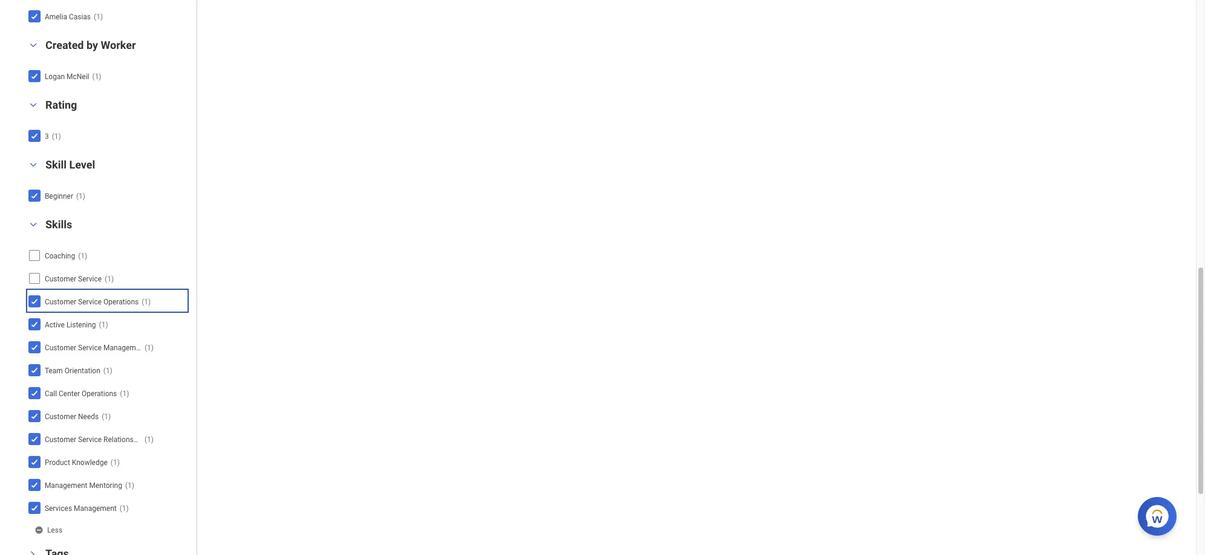Task type: locate. For each thing, give the bounding box(es) containing it.
(1) inside skill level group
[[76, 192, 85, 201]]

chevron down image
[[26, 41, 41, 50], [26, 101, 41, 109], [26, 161, 41, 169], [26, 221, 41, 229], [28, 548, 37, 556]]

(1) for logan mcneil
[[92, 72, 101, 81]]

4 check small image from the top
[[27, 189, 42, 203]]

check small image left 'customer needs'
[[27, 409, 42, 424]]

(1) inside rating group
[[52, 132, 61, 141]]

(1) for team orientation
[[103, 367, 112, 376]]

5 customer from the top
[[45, 436, 76, 445]]

3 check small image from the top
[[27, 340, 42, 355]]

operations up needs
[[82, 390, 117, 399]]

1 vertical spatial operations
[[82, 390, 117, 399]]

chevron down image for rating
[[26, 101, 41, 109]]

check small image for customer needs
[[27, 409, 42, 424]]

check small image for 3
[[27, 129, 42, 143]]

6 check small image from the top
[[27, 386, 42, 401]]

services management
[[45, 505, 117, 513]]

amelia
[[45, 13, 67, 21]]

check small image for logan mcneil
[[27, 69, 42, 83]]

chevron down image left created
[[26, 41, 41, 50]]

service up orientation
[[78, 344, 102, 353]]

chevron down image inside rating group
[[26, 101, 41, 109]]

chevron down image down less dropdown button
[[28, 548, 37, 556]]

3 check small image from the top
[[27, 129, 42, 143]]

4 service from the top
[[78, 436, 102, 445]]

1 check small image from the top
[[27, 294, 42, 309]]

0 vertical spatial operations
[[103, 298, 139, 307]]

customer down coaching
[[45, 275, 76, 284]]

check small image left the 3
[[27, 129, 42, 143]]

skills tree
[[27, 245, 188, 519]]

customer
[[45, 275, 76, 284], [45, 298, 76, 307], [45, 344, 76, 353], [45, 413, 76, 422], [45, 436, 76, 445]]

service up knowledge
[[78, 436, 102, 445]]

1 check small image from the top
[[27, 9, 42, 23]]

check small image inside "created by worker" group
[[27, 69, 42, 83]]

skills
[[45, 218, 72, 231]]

2 service from the top
[[78, 298, 102, 307]]

customer service operations
[[45, 298, 139, 307]]

customer up active
[[45, 298, 76, 307]]

skill level
[[45, 158, 95, 171]]

logan
[[45, 72, 65, 81]]

check small image inside skill level group
[[27, 189, 42, 203]]

service up listening
[[78, 298, 102, 307]]

6 check small image from the top
[[27, 478, 42, 493]]

2 check small image from the top
[[27, 317, 42, 332]]

center
[[59, 390, 80, 399]]

(1) for call center operations
[[120, 390, 129, 399]]

chevron down image inside skills group
[[26, 221, 41, 229]]

check small image left call
[[27, 386, 42, 401]]

(1) inside "created by worker" group
[[92, 72, 101, 81]]

chevron down image for skill level
[[26, 161, 41, 169]]

chevron down image left skills button
[[26, 221, 41, 229]]

1 service from the top
[[78, 275, 102, 284]]

(1)
[[94, 13, 103, 21], [92, 72, 101, 81], [52, 132, 61, 141], [76, 192, 85, 201], [78, 252, 87, 261], [105, 275, 114, 284], [142, 298, 151, 307], [99, 321, 108, 330], [145, 344, 154, 353], [103, 367, 112, 376], [120, 390, 129, 399], [102, 413, 111, 422], [145, 436, 154, 445], [111, 459, 120, 468], [125, 482, 134, 490], [120, 505, 129, 513]]

check small image inside rating group
[[27, 129, 42, 143]]

customer down center
[[45, 413, 76, 422]]

operations up customer service management
[[103, 298, 139, 307]]

chevron down image left rating
[[26, 101, 41, 109]]

(1) for services management
[[120, 505, 129, 513]]

7 check small image from the top
[[27, 501, 42, 516]]

chevron down image inside skill level group
[[26, 161, 41, 169]]

customer up product
[[45, 436, 76, 445]]

4 customer from the top
[[45, 413, 76, 422]]

rating group
[[24, 98, 191, 149]]

customer for customer service operations
[[45, 298, 76, 307]]

customer needs
[[45, 413, 99, 422]]

chevron down image left skill
[[26, 161, 41, 169]]

by
[[86, 39, 98, 51]]

services
[[45, 505, 72, 513]]

check small image
[[27, 9, 42, 23], [27, 69, 42, 83], [27, 129, 42, 143], [27, 189, 42, 203], [27, 363, 42, 378], [27, 386, 42, 401], [27, 409, 42, 424]]

check small image
[[27, 294, 42, 309], [27, 317, 42, 332], [27, 340, 42, 355], [27, 432, 42, 447], [27, 455, 42, 470], [27, 478, 42, 493], [27, 501, 42, 516]]

(1) for management mentoring
[[125, 482, 134, 490]]

1 customer from the top
[[45, 275, 76, 284]]

customer service
[[45, 275, 102, 284]]

(1) for 3
[[52, 132, 61, 141]]

7 check small image from the top
[[27, 409, 42, 424]]

worker
[[101, 39, 136, 51]]

3 customer from the top
[[45, 344, 76, 353]]

customer for customer service relationship management
[[45, 436, 76, 445]]

customer service management
[[45, 344, 146, 353]]

check small image left team in the bottom of the page
[[27, 363, 42, 378]]

5 check small image from the top
[[27, 455, 42, 470]]

chevron down image inside "created by worker" group
[[26, 41, 41, 50]]

service up customer service operations
[[78, 275, 102, 284]]

4 check small image from the top
[[27, 432, 42, 447]]

check small image left logan
[[27, 69, 42, 83]]

check small image for beginner
[[27, 189, 42, 203]]

service
[[78, 275, 102, 284], [78, 298, 102, 307], [78, 344, 102, 353], [78, 436, 102, 445]]

check small image left beginner
[[27, 189, 42, 203]]

operations
[[103, 298, 139, 307], [82, 390, 117, 399]]

customer for customer needs
[[45, 413, 76, 422]]

2 check small image from the top
[[27, 69, 42, 83]]

created by worker
[[45, 39, 136, 51]]

needs
[[78, 413, 99, 422]]

check small image left amelia
[[27, 9, 42, 23]]

check small image for services management
[[27, 501, 42, 516]]

5 check small image from the top
[[27, 363, 42, 378]]

2 customer from the top
[[45, 298, 76, 307]]

customer down active
[[45, 344, 76, 353]]

created
[[45, 39, 84, 51]]

management
[[103, 344, 146, 353], [145, 436, 188, 445], [45, 482, 87, 490], [74, 505, 117, 513]]

3 service from the top
[[78, 344, 102, 353]]

(1) for customer service management
[[145, 344, 154, 353]]

skills button
[[45, 218, 72, 231]]

(1) for coaching
[[78, 252, 87, 261]]



Task type: vqa. For each thing, say whether or not it's contained in the screenshot.
"ongoing"
no



Task type: describe. For each thing, give the bounding box(es) containing it.
(1) for customer service relationship management
[[145, 436, 154, 445]]

customer for customer service
[[45, 275, 76, 284]]

less button
[[34, 526, 64, 536]]

less
[[47, 527, 62, 535]]

team
[[45, 367, 63, 376]]

check small image for active listening
[[27, 317, 42, 332]]

created by worker button
[[45, 39, 136, 51]]

beginner
[[45, 192, 73, 201]]

mcneil
[[67, 72, 89, 81]]

check small image for product knowledge
[[27, 455, 42, 470]]

customer service relationship management
[[45, 436, 188, 445]]

check small image for management mentoring
[[27, 478, 42, 493]]

rating button
[[45, 99, 77, 111]]

service for customer service relationship management
[[78, 436, 102, 445]]

coaching
[[45, 252, 75, 261]]

check small image for customer service management
[[27, 340, 42, 355]]

knowledge
[[72, 459, 108, 468]]

(1) for customer service operations
[[142, 298, 151, 307]]

service for customer service
[[78, 275, 102, 284]]

operations for customer service operations
[[103, 298, 139, 307]]

(1) for customer service
[[105, 275, 114, 284]]

product
[[45, 459, 70, 468]]

rating
[[45, 99, 77, 111]]

skill
[[45, 158, 67, 171]]

(1) for amelia casias
[[94, 13, 103, 21]]

active
[[45, 321, 65, 330]]

level
[[69, 158, 95, 171]]

check small image for call center operations
[[27, 386, 42, 401]]

chevron down image for skills
[[26, 221, 41, 229]]

check small image for team orientation
[[27, 363, 42, 378]]

(1) for active listening
[[99, 321, 108, 330]]

created by worker group
[[24, 38, 191, 89]]

check small image for customer service relationship management
[[27, 432, 42, 447]]

listening
[[66, 321, 96, 330]]

skills group
[[24, 218, 191, 538]]

management mentoring
[[45, 482, 122, 490]]

(1) for product knowledge
[[111, 459, 120, 468]]

casias
[[69, 13, 91, 21]]

call center operations
[[45, 390, 117, 399]]

relationship
[[103, 436, 143, 445]]

customer for customer service management
[[45, 344, 76, 353]]

service for customer service operations
[[78, 298, 102, 307]]

logan mcneil
[[45, 72, 89, 81]]

(1) for beginner
[[76, 192, 85, 201]]

call
[[45, 390, 57, 399]]

service for customer service management
[[78, 344, 102, 353]]

3
[[45, 132, 49, 141]]

active listening
[[45, 321, 96, 330]]

product knowledge
[[45, 459, 108, 468]]

chevron down image for created by worker
[[26, 41, 41, 50]]

check small image for customer service operations
[[27, 294, 42, 309]]

(1) for customer needs
[[102, 413, 111, 422]]

orientation
[[65, 367, 100, 376]]

operations for call center operations
[[82, 390, 117, 399]]

amelia casias
[[45, 13, 91, 21]]

skill level button
[[45, 158, 95, 171]]

skill level group
[[24, 158, 191, 209]]

check small image for amelia casias
[[27, 9, 42, 23]]

team orientation
[[45, 367, 100, 376]]

mentoring
[[89, 482, 122, 490]]



